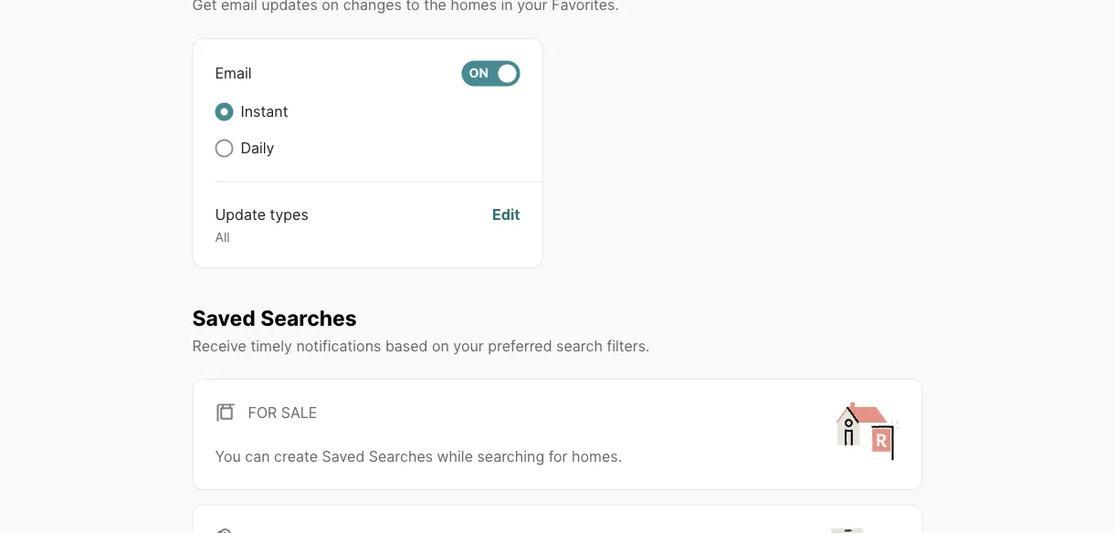 Task type: describe. For each thing, give the bounding box(es) containing it.
homes
[[572, 447, 618, 465]]

searching
[[477, 447, 545, 465]]

on
[[469, 66, 489, 81]]

timely
[[251, 337, 292, 355]]

receive
[[192, 337, 247, 355]]

search
[[557, 337, 603, 355]]

for
[[549, 447, 568, 465]]

you
[[215, 447, 241, 465]]

instant
[[241, 103, 288, 121]]

1 horizontal spatial saved
[[322, 447, 365, 465]]

you can create saved searches while searching for homes .
[[215, 447, 622, 465]]

edit
[[492, 206, 520, 224]]

notifications
[[296, 337, 381, 355]]

for
[[248, 404, 277, 421]]

types
[[270, 206, 309, 224]]

Daily radio
[[215, 139, 233, 158]]

while
[[437, 447, 473, 465]]

update types all
[[215, 206, 309, 245]]



Task type: vqa. For each thing, say whether or not it's contained in the screenshot.
All
yes



Task type: locate. For each thing, give the bounding box(es) containing it.
sale
[[281, 404, 317, 421]]

saved right create
[[322, 447, 365, 465]]

0 horizontal spatial searches
[[261, 305, 357, 331]]

preferred
[[488, 337, 552, 355]]

can
[[245, 447, 270, 465]]

1 vertical spatial saved
[[322, 447, 365, 465]]

.
[[618, 447, 622, 465]]

based
[[385, 337, 428, 355]]

daily
[[241, 139, 275, 157]]

saved
[[192, 305, 256, 331], [322, 447, 365, 465]]

0 vertical spatial searches
[[261, 305, 357, 331]]

saved searches receive timely notifications based on your preferred search filters.
[[192, 305, 650, 355]]

0 vertical spatial saved
[[192, 305, 256, 331]]

email
[[215, 64, 252, 82]]

saved up receive
[[192, 305, 256, 331]]

filters.
[[607, 337, 650, 355]]

1 vertical spatial searches
[[369, 447, 433, 465]]

1 horizontal spatial searches
[[369, 447, 433, 465]]

update
[[215, 206, 266, 224]]

Instant radio
[[215, 103, 233, 121]]

create
[[274, 447, 318, 465]]

your
[[454, 337, 484, 355]]

searches left while
[[369, 447, 433, 465]]

0 horizontal spatial saved
[[192, 305, 256, 331]]

for sale
[[248, 404, 317, 421]]

searches inside saved searches receive timely notifications based on your preferred search filters.
[[261, 305, 357, 331]]

edit button
[[492, 204, 520, 246]]

all
[[215, 230, 230, 245]]

searches up 'notifications' on the bottom left of page
[[261, 305, 357, 331]]

searches
[[261, 305, 357, 331], [369, 447, 433, 465]]

None checkbox
[[462, 61, 520, 86]]

saved inside saved searches receive timely notifications based on your preferred search filters.
[[192, 305, 256, 331]]

on
[[432, 337, 449, 355]]



